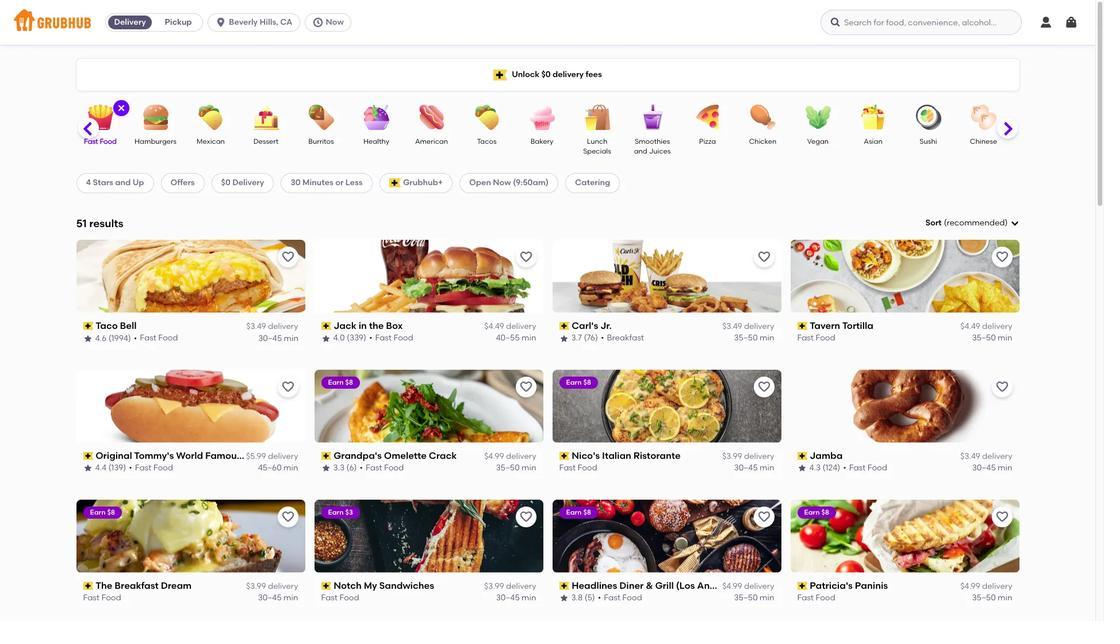 Task type: locate. For each thing, give the bounding box(es) containing it.
svg image right )
[[1011, 219, 1020, 228]]

$3.99 for dream
[[246, 582, 266, 592]]

$5.99 delivery
[[246, 452, 298, 462]]

$3
[[346, 508, 353, 517]]

0 horizontal spatial hamburgers
[[135, 138, 177, 146]]

now right open
[[493, 178, 511, 188]]

0 horizontal spatial delivery
[[114, 17, 146, 27]]

fast right (124)
[[850, 463, 866, 473]]

bell
[[120, 320, 137, 331]]

• right (6)
[[360, 463, 363, 473]]

and down smoothies
[[635, 148, 648, 156]]

$4.49 delivery for tavern tortilla
[[961, 322, 1013, 332]]

subscription pass image left nico's
[[560, 452, 570, 460]]

1 vertical spatial svg image
[[1011, 219, 1020, 228]]

subscription pass image for patricia's paninis
[[798, 582, 808, 590]]

unlock $0 delivery fees
[[512, 70, 602, 79]]

asian
[[865, 138, 883, 146]]

1 vertical spatial and
[[115, 178, 131, 188]]

0 horizontal spatial grubhub plus flag logo image
[[389, 179, 401, 188]]

1 vertical spatial grubhub plus flag logo image
[[389, 179, 401, 188]]

star icon image left 4.6
[[83, 334, 92, 343]]

• down the 'bell'
[[134, 333, 137, 343]]

star icon image for jack in the box
[[321, 334, 331, 343]]

the breakfast dream
[[96, 580, 192, 591]]

italian
[[603, 450, 632, 461]]

dessert
[[254, 138, 279, 146]]

• down "jack in the box" on the bottom left
[[369, 333, 373, 343]]

grubhub plus flag logo image left grubhub+
[[389, 179, 401, 188]]

$8 down 3.7 (76) at the bottom of the page
[[584, 378, 592, 387]]

30–45 for nico's italian ristorante
[[735, 463, 758, 473]]

now right ca
[[326, 17, 344, 27]]

35–50 min for carl's jr.
[[735, 333, 775, 343]]

$3.99 delivery for notch my sandwiches
[[485, 582, 537, 592]]

subscription pass image for nico's italian ristorante
[[560, 452, 570, 460]]

$8
[[346, 378, 353, 387], [584, 378, 592, 387], [107, 508, 115, 517], [584, 508, 592, 517], [822, 508, 830, 517]]

hamburgers
[[135, 138, 177, 146], [244, 450, 301, 461]]

delivery for jamba
[[983, 452, 1013, 462]]

fast down fast food image
[[84, 138, 98, 146]]

subscription pass image left "original"
[[83, 452, 93, 460]]

fast down "the"
[[375, 333, 392, 343]]

1 horizontal spatial $4.49
[[961, 322, 981, 332]]

3.8
[[572, 593, 583, 603]]

subscription pass image left headlines
[[560, 582, 570, 590]]

0 horizontal spatial breakfast
[[115, 580, 159, 591]]

save this restaurant image
[[996, 250, 1010, 264], [519, 380, 533, 394], [758, 380, 771, 394], [996, 380, 1010, 394], [758, 510, 771, 524]]

earn for headlines diner & grill (los angeles)
[[567, 508, 582, 517]]

1 horizontal spatial svg image
[[1011, 219, 1020, 228]]

1 horizontal spatial $4.49 delivery
[[961, 322, 1013, 332]]

original tommy's world famous hamburgers logo image
[[76, 370, 305, 443]]

tavern tortilla
[[810, 320, 874, 331]]

fast food for the breakfast dream
[[83, 593, 121, 603]]

patricia's paninis  logo image
[[791, 500, 1020, 573]]

unlock
[[512, 70, 540, 79]]

burritos image
[[301, 105, 342, 130]]

star icon image left 4.0
[[321, 334, 331, 343]]

and left up
[[115, 178, 131, 188]]

fast food for patricia's paninis
[[798, 593, 836, 603]]

$8 down 4.0 (339)
[[346, 378, 353, 387]]

fast food for nico's italian ristorante
[[560, 463, 598, 473]]

1 horizontal spatial breakfast
[[607, 333, 645, 343]]

fast food down the
[[83, 593, 121, 603]]

earn $8 down 4.4 on the bottom left of the page
[[90, 508, 115, 517]]

fast
[[84, 138, 98, 146], [140, 333, 156, 343], [375, 333, 392, 343], [798, 333, 814, 343], [135, 463, 152, 473], [366, 463, 383, 473], [560, 463, 576, 473], [850, 463, 866, 473], [83, 593, 100, 603], [321, 593, 338, 603], [604, 593, 621, 603], [798, 593, 814, 603]]

save this restaurant button
[[278, 247, 298, 267], [516, 247, 537, 267], [754, 247, 775, 267], [992, 247, 1013, 267], [278, 377, 298, 397], [516, 377, 537, 397], [754, 377, 775, 397], [992, 377, 1013, 397], [278, 507, 298, 527], [516, 507, 537, 527], [754, 507, 775, 527], [992, 507, 1013, 527]]

min for grandpa's omelette crack
[[522, 463, 537, 473]]

51
[[76, 217, 87, 230]]

tortilla
[[843, 320, 874, 331]]

1 vertical spatial now
[[493, 178, 511, 188]]

4.6
[[95, 333, 107, 343]]

subscription pass image left patricia's
[[798, 582, 808, 590]]

food down tommy's
[[154, 463, 173, 473]]

1 horizontal spatial grubhub plus flag logo image
[[494, 69, 508, 80]]

$3.49 for bell
[[246, 322, 266, 332]]

sushi
[[920, 138, 938, 146]]

star icon image for jamba
[[798, 464, 807, 473]]

min
[[284, 333, 298, 343], [522, 333, 537, 343], [760, 333, 775, 343], [999, 333, 1013, 343], [284, 463, 298, 473], [522, 463, 537, 473], [760, 463, 775, 473], [999, 463, 1013, 473], [284, 593, 298, 603], [522, 593, 537, 603], [760, 593, 775, 603], [999, 593, 1013, 603]]

0 horizontal spatial $4.49 delivery
[[485, 322, 537, 332]]

2 horizontal spatial $3.99 delivery
[[723, 452, 775, 462]]

2 $4.49 delivery from the left
[[961, 322, 1013, 332]]

0 vertical spatial breakfast
[[607, 333, 645, 343]]

ca
[[280, 17, 293, 27]]

fast food down notch
[[321, 593, 360, 603]]

0 horizontal spatial svg image
[[117, 104, 126, 113]]

chicken image
[[743, 105, 784, 130]]

35–50 min for patricia's paninis
[[973, 593, 1013, 603]]

min for headlines diner & grill (los angeles)
[[760, 593, 775, 603]]

subscription pass image left the
[[83, 582, 93, 590]]

1 $4.49 from the left
[[485, 322, 504, 332]]

delivery for taco bell
[[268, 322, 298, 332]]

star icon image left 4.4 on the bottom left of the page
[[83, 464, 92, 473]]

subscription pass image left grandpa's
[[321, 452, 332, 460]]

grandpa's omelette crack
[[334, 450, 457, 461]]

$8 down the 4.4 (139)
[[107, 508, 115, 517]]

1 vertical spatial breakfast
[[115, 580, 159, 591]]

1 vertical spatial $0
[[221, 178, 231, 188]]

subscription pass image for jamba
[[798, 452, 808, 460]]

breakfast right the
[[115, 580, 159, 591]]

• fast food for headlines diner & grill (los angeles)
[[598, 593, 643, 603]]

(6)
[[347, 463, 357, 473]]

lunch specials
[[584, 138, 612, 156]]

hamburgers up 45–60
[[244, 450, 301, 461]]

1 horizontal spatial $3.49
[[723, 322, 743, 332]]

nico's italian ristorante logo image
[[553, 370, 782, 443]]

• fast food down tommy's
[[129, 463, 173, 473]]

0 horizontal spatial $0
[[221, 178, 231, 188]]

• fast food down the 'bell'
[[134, 333, 178, 343]]

earn for the breakfast dream
[[90, 508, 106, 517]]

• fast food down diner
[[598, 593, 643, 603]]

subscription pass image left taco
[[83, 322, 93, 330]]

• fast food down grandpa's omelette crack
[[360, 463, 404, 473]]

star icon image left 3.7 on the right of page
[[560, 334, 569, 343]]

0 vertical spatial $0
[[542, 70, 551, 79]]

0 horizontal spatial $4.99 delivery
[[485, 452, 537, 462]]

0 horizontal spatial $4.99
[[485, 452, 504, 462]]

min for nico's italian ristorante
[[760, 463, 775, 473]]

• fast food right (124)
[[844, 463, 888, 473]]

mexican
[[197, 138, 225, 146]]

35–50 min
[[735, 333, 775, 343], [973, 333, 1013, 343], [496, 463, 537, 473], [735, 593, 775, 603], [973, 593, 1013, 603]]

$0
[[542, 70, 551, 79], [221, 178, 231, 188]]

3.8 (5)
[[572, 593, 596, 603]]

• right (76)
[[601, 333, 604, 343]]

fast food for tavern tortilla
[[798, 333, 836, 343]]

smoothies and juices image
[[633, 105, 673, 130]]

fast down tommy's
[[135, 463, 152, 473]]

delivery for notch my sandwiches
[[506, 582, 537, 592]]

breakfast
[[607, 333, 645, 343], [115, 580, 159, 591]]

grubhub plus flag logo image
[[494, 69, 508, 80], [389, 179, 401, 188]]

breakfast for the
[[115, 580, 159, 591]]

subscription pass image left notch
[[321, 582, 332, 590]]

the breakfast dream logo image
[[76, 500, 305, 573]]

earn $8
[[328, 378, 353, 387], [567, 378, 592, 387], [90, 508, 115, 517], [567, 508, 592, 517], [805, 508, 830, 517]]

$3.99 for ristorante
[[723, 452, 743, 462]]

3.7 (76)
[[572, 333, 598, 343]]

0 vertical spatial now
[[326, 17, 344, 27]]

$3.49 delivery
[[246, 322, 298, 332], [723, 322, 775, 332], [961, 452, 1013, 462]]

45–60
[[258, 463, 282, 473]]

• for jamba
[[844, 463, 847, 473]]

delivery left pickup
[[114, 17, 146, 27]]

delivery for nico's italian ristorante
[[745, 452, 775, 462]]

30–45 for taco bell
[[258, 333, 282, 343]]

ristorante
[[634, 450, 681, 461]]

$4.99 for crack
[[485, 452, 504, 462]]

&
[[646, 580, 653, 591]]

0 vertical spatial and
[[635, 148, 648, 156]]

• fast food down box
[[369, 333, 414, 343]]

1 vertical spatial hamburgers
[[244, 450, 301, 461]]

35–50
[[735, 333, 758, 343], [973, 333, 997, 343], [496, 463, 520, 473], [735, 593, 758, 603], [973, 593, 997, 603]]

subscription pass image for notch my sandwiches
[[321, 582, 332, 590]]

dessert image
[[246, 105, 286, 130]]

$3.99 delivery for the breakfast dream
[[246, 582, 298, 592]]

2 horizontal spatial $3.49 delivery
[[961, 452, 1013, 462]]

food right (124)
[[868, 463, 888, 473]]

beverly
[[229, 17, 258, 27]]

delivery down dessert
[[233, 178, 264, 188]]

fees
[[586, 70, 602, 79]]

1 horizontal spatial and
[[635, 148, 648, 156]]

$8 down nico's
[[584, 508, 592, 517]]

subscription pass image left tavern
[[798, 322, 808, 330]]

0 vertical spatial grubhub plus flag logo image
[[494, 69, 508, 80]]

grubhub plus flag logo image for unlock $0 delivery fees
[[494, 69, 508, 80]]

grandpa's omelette crack logo image
[[315, 370, 544, 443]]

svg image inside now button
[[312, 17, 324, 28]]

$5.99
[[246, 452, 266, 462]]

subscription pass image for jack in the box
[[321, 322, 332, 330]]

nico's italian ristorante
[[572, 450, 681, 461]]

sandwiches
[[380, 580, 435, 591]]

grubhub plus flag logo image left unlock at the top of page
[[494, 69, 508, 80]]

star icon image for taco bell
[[83, 334, 92, 343]]

$3.99 delivery
[[723, 452, 775, 462], [246, 582, 298, 592], [485, 582, 537, 592]]

• fast food for jamba
[[844, 463, 888, 473]]

None field
[[926, 218, 1020, 229]]

hamburgers image
[[136, 105, 176, 130]]

earn $8 down 4.3
[[805, 508, 830, 517]]

$0 right offers
[[221, 178, 231, 188]]

30–45 for the breakfast dream
[[258, 593, 282, 603]]

chicken
[[750, 138, 777, 146]]

1 horizontal spatial hamburgers
[[244, 450, 301, 461]]

food down fast food image
[[100, 138, 117, 146]]

2 $4.49 from the left
[[961, 322, 981, 332]]

fast food down tavern
[[798, 333, 836, 343]]

$4.99 for &
[[723, 582, 743, 592]]

svg image left the hamburgers "image"
[[117, 104, 126, 113]]

0 vertical spatial hamburgers
[[135, 138, 177, 146]]

1 horizontal spatial delivery
[[233, 178, 264, 188]]

subscription pass image
[[321, 322, 332, 330], [560, 322, 570, 330], [321, 452, 332, 460], [798, 452, 808, 460], [83, 582, 93, 590], [798, 582, 808, 590]]

breakfast down jr.
[[607, 333, 645, 343]]

star icon image for original tommy's world famous hamburgers
[[83, 464, 92, 473]]

fast down nico's
[[560, 463, 576, 473]]

healthy
[[364, 138, 390, 146]]

earn $8 for nico's
[[567, 378, 592, 387]]

0 horizontal spatial $3.99
[[246, 582, 266, 592]]

earn $8 down 4.0
[[328, 378, 353, 387]]

now inside now button
[[326, 17, 344, 27]]

$4.49 for jack in the box
[[485, 322, 504, 332]]

earn for nico's italian ristorante
[[567, 378, 582, 387]]

min for carl's jr.
[[760, 333, 775, 343]]

0 horizontal spatial now
[[326, 17, 344, 27]]

$3.99 delivery for nico's italian ristorante
[[723, 452, 775, 462]]

earn $8 down 3.7 on the right of page
[[567, 378, 592, 387]]

taco bell
[[96, 320, 137, 331]]

and
[[635, 148, 648, 156], [115, 178, 131, 188]]

min for jamba
[[999, 463, 1013, 473]]

results
[[89, 217, 123, 230]]

earn for grandpa's omelette crack
[[328, 378, 344, 387]]

$8 for headlines
[[584, 508, 592, 517]]

• fast food for taco bell
[[134, 333, 178, 343]]

bakery image
[[522, 105, 563, 130]]

0 horizontal spatial $3.49
[[246, 322, 266, 332]]

star icon image
[[83, 334, 92, 343], [321, 334, 331, 343], [560, 334, 569, 343], [83, 464, 92, 473], [321, 464, 331, 473], [798, 464, 807, 473], [560, 594, 569, 603]]

1 horizontal spatial now
[[493, 178, 511, 188]]

subscription pass image
[[83, 322, 93, 330], [798, 322, 808, 330], [83, 452, 93, 460], [560, 452, 570, 460], [321, 582, 332, 590], [560, 582, 570, 590]]

$4.49
[[485, 322, 504, 332], [961, 322, 981, 332]]

30–45 min for notch my sandwiches
[[496, 593, 537, 603]]

earn
[[328, 378, 344, 387], [567, 378, 582, 387], [90, 508, 106, 517], [328, 508, 344, 517], [567, 508, 582, 517], [805, 508, 820, 517]]

star icon image left 3.3 on the left
[[321, 464, 331, 473]]

30 minutes or less
[[291, 178, 363, 188]]

notch my sandwiches
[[334, 580, 435, 591]]

$3.49 delivery for jr.
[[723, 322, 775, 332]]

1 horizontal spatial $3.49 delivery
[[723, 322, 775, 332]]

$3.49 for jr.
[[723, 322, 743, 332]]

star icon image left 3.8
[[560, 594, 569, 603]]

sort ( recommended )
[[926, 218, 1009, 228]]

1 horizontal spatial $3.99
[[485, 582, 504, 592]]

svg image
[[1040, 16, 1054, 29], [1065, 16, 1079, 29], [215, 17, 227, 28], [312, 17, 324, 28], [830, 17, 842, 28]]

svg image inside field
[[1011, 219, 1020, 228]]

1 horizontal spatial $3.99 delivery
[[485, 582, 537, 592]]

chinese
[[971, 138, 998, 146]]

fast food down patricia's
[[798, 593, 836, 603]]

star icon image left 4.3
[[798, 464, 807, 473]]

(76)
[[584, 333, 598, 343]]

35–50 min for grandpa's omelette crack
[[496, 463, 537, 473]]

subscription pass image for tavern tortilla
[[798, 322, 808, 330]]

0 horizontal spatial $3.49 delivery
[[246, 322, 298, 332]]

$8 down 4.3 (124)
[[822, 508, 830, 517]]

0 vertical spatial delivery
[[114, 17, 146, 27]]

1 horizontal spatial $4.99
[[723, 582, 743, 592]]

1 $4.49 delivery from the left
[[485, 322, 537, 332]]

fast down patricia's
[[798, 593, 814, 603]]

• breakfast
[[601, 333, 645, 343]]

fast food down fast food image
[[84, 138, 117, 146]]

delivery for jack in the box
[[506, 322, 537, 332]]

subscription pass image left carl's
[[560, 322, 570, 330]]

vegan
[[808, 138, 829, 146]]

american
[[415, 138, 448, 146]]

bakery
[[531, 138, 554, 146]]

• fast food
[[134, 333, 178, 343], [369, 333, 414, 343], [129, 463, 173, 473], [360, 463, 404, 473], [844, 463, 888, 473], [598, 593, 643, 603]]

0 horizontal spatial and
[[115, 178, 131, 188]]

pizza
[[700, 138, 717, 146]]

fast food down nico's
[[560, 463, 598, 473]]

burritos
[[309, 138, 334, 146]]

subscription pass image left jack
[[321, 322, 332, 330]]

• right (124)
[[844, 463, 847, 473]]

earn $8 down nico's
[[567, 508, 592, 517]]

• right (5)
[[598, 593, 602, 603]]

svg image
[[117, 104, 126, 113], [1011, 219, 1020, 228]]

food
[[100, 138, 117, 146], [158, 333, 178, 343], [394, 333, 414, 343], [816, 333, 836, 343], [154, 463, 173, 473], [384, 463, 404, 473], [578, 463, 598, 473], [868, 463, 888, 473], [102, 593, 121, 603], [340, 593, 360, 603], [623, 593, 643, 603], [816, 593, 836, 603]]

1 horizontal spatial $4.99 delivery
[[723, 582, 775, 592]]

specials
[[584, 148, 612, 156]]

omelette
[[384, 450, 427, 461]]

2 horizontal spatial $3.99
[[723, 452, 743, 462]]

subscription pass image left jamba
[[798, 452, 808, 460]]

30–45 min
[[258, 333, 298, 343], [735, 463, 775, 473], [973, 463, 1013, 473], [258, 593, 298, 603], [496, 593, 537, 603]]

0 horizontal spatial $4.49
[[485, 322, 504, 332]]

0 horizontal spatial $3.99 delivery
[[246, 582, 298, 592]]

fast down grandpa's
[[366, 463, 383, 473]]

35–50 for grandpa's omelette crack
[[496, 463, 520, 473]]

beverly hills, ca
[[229, 17, 293, 27]]

hamburgers down the hamburgers "image"
[[135, 138, 177, 146]]

$0 right unlock at the top of page
[[542, 70, 551, 79]]

save this restaurant image
[[281, 250, 295, 264], [519, 250, 533, 264], [758, 250, 771, 264], [281, 380, 295, 394], [281, 510, 295, 524], [519, 510, 533, 524], [996, 510, 1010, 524]]

main navigation navigation
[[0, 0, 1096, 45]]

• right (139)
[[129, 463, 132, 473]]

•
[[134, 333, 137, 343], [369, 333, 373, 343], [601, 333, 604, 343], [129, 463, 132, 473], [360, 463, 363, 473], [844, 463, 847, 473], [598, 593, 602, 603]]



Task type: describe. For each thing, give the bounding box(es) containing it.
30–45 min for the breakfast dream
[[258, 593, 298, 603]]

pickup button
[[154, 13, 203, 32]]

jack in the box logo image
[[315, 240, 544, 313]]

min for taco bell
[[284, 333, 298, 343]]

delivery for grandpa's omelette crack
[[506, 452, 537, 462]]

subscription pass image for headlines diner & grill (los angeles)
[[560, 582, 570, 590]]

lunch
[[587, 138, 608, 146]]

4
[[86, 178, 91, 188]]

headlines diner & grill (los angeles) logo image
[[553, 500, 782, 573]]

american image
[[412, 105, 452, 130]]

4.3 (124)
[[810, 463, 841, 473]]

subscription pass image for carl's jr.
[[560, 322, 570, 330]]

4 stars and up
[[86, 178, 144, 188]]

save this restaurant image for grandpa's omelette crack
[[519, 380, 533, 394]]

(
[[945, 218, 947, 228]]

delivery for headlines diner & grill (los angeles)
[[745, 582, 775, 592]]

delivery for the breakfast dream
[[268, 582, 298, 592]]

earn for notch my sandwiches
[[328, 508, 344, 517]]

40–55
[[496, 333, 520, 343]]

star icon image for carl's jr.
[[560, 334, 569, 343]]

taco bell logo image
[[76, 240, 305, 313]]

subscription pass image for original tommy's world famous hamburgers
[[83, 452, 93, 460]]

tacos image
[[467, 105, 507, 130]]

delivery button
[[106, 13, 154, 32]]

$8 for nico's
[[584, 378, 592, 387]]

pickup
[[165, 17, 192, 27]]

nico's
[[572, 450, 600, 461]]

fast down notch
[[321, 593, 338, 603]]

my
[[364, 580, 377, 591]]

earn $8 for grandpa's
[[328, 378, 353, 387]]

notch my sandwiches logo image
[[315, 500, 544, 573]]

catering
[[576, 178, 611, 188]]

30–45 min for taco bell
[[258, 333, 298, 343]]

delivery for patricia's paninis
[[983, 582, 1013, 592]]

0 vertical spatial svg image
[[117, 104, 126, 113]]

• fast food for grandpa's omelette crack
[[360, 463, 404, 473]]

earn $8 for headlines
[[567, 508, 592, 517]]

minutes
[[303, 178, 334, 188]]

and inside the smoothies and juices
[[635, 148, 648, 156]]

35–50 for headlines diner & grill (los angeles)
[[735, 593, 758, 603]]

food down grandpa's omelette crack
[[384, 463, 404, 473]]

min for notch my sandwiches
[[522, 593, 537, 603]]

beverly hills, ca button
[[208, 13, 305, 32]]

3.7
[[572, 333, 582, 343]]

(124)
[[823, 463, 841, 473]]

headlines diner & grill (los angeles)
[[572, 580, 738, 591]]

earn for patricia's paninis
[[805, 508, 820, 517]]

subscription pass image for grandpa's omelette crack
[[321, 452, 332, 460]]

save this restaurant image for headlines diner & grill (los angeles)
[[758, 510, 771, 524]]

food right the (1994)
[[158, 333, 178, 343]]

• fast food for jack in the box
[[369, 333, 414, 343]]

• for original tommy's world famous hamburgers
[[129, 463, 132, 473]]

food down box
[[394, 333, 414, 343]]

• for taco bell
[[134, 333, 137, 343]]

or
[[336, 178, 344, 188]]

35–50 min for headlines diner & grill (los angeles)
[[735, 593, 775, 603]]

smoothies
[[635, 138, 671, 146]]

2 horizontal spatial $3.49
[[961, 452, 981, 462]]

earn $8 for patricia's
[[805, 508, 830, 517]]

(339)
[[347, 333, 367, 343]]

grandpa's
[[334, 450, 382, 461]]

tommy's
[[134, 450, 174, 461]]

breakfast for •
[[607, 333, 645, 343]]

delivery for carl's jr.
[[745, 322, 775, 332]]

food down tavern
[[816, 333, 836, 343]]

tavern tortilla  logo image
[[791, 240, 1020, 313]]

3.3 (6)
[[333, 463, 357, 473]]

• for carl's jr.
[[601, 333, 604, 343]]

vegan image
[[798, 105, 839, 130]]

recommended
[[947, 218, 1006, 228]]

$8 for the
[[107, 508, 115, 517]]

diner
[[620, 580, 644, 591]]

30–45 for jamba
[[973, 463, 997, 473]]

sort
[[926, 218, 942, 228]]

tacos
[[477, 138, 497, 146]]

none field containing sort
[[926, 218, 1020, 229]]

tavern
[[810, 320, 841, 331]]

4.3
[[810, 463, 821, 473]]

the
[[369, 320, 384, 331]]

hills,
[[260, 17, 278, 27]]

35–50 for patricia's paninis
[[973, 593, 997, 603]]

subscription pass image for the breakfast dream
[[83, 582, 93, 590]]

1 horizontal spatial $0
[[542, 70, 551, 79]]

patricia's
[[810, 580, 853, 591]]

food down the
[[102, 593, 121, 603]]

jamba
[[810, 450, 843, 461]]

save this restaurant image for nico's italian ristorante
[[758, 380, 771, 394]]

3.3
[[333, 463, 345, 473]]

food down patricia's
[[816, 593, 836, 603]]

dream
[[161, 580, 192, 591]]

food down notch
[[340, 593, 360, 603]]

30–45 min for jamba
[[973, 463, 1013, 473]]

fast down headlines
[[604, 593, 621, 603]]

$8 for patricia's
[[822, 508, 830, 517]]

30
[[291, 178, 301, 188]]

$4.99 delivery for &
[[723, 582, 775, 592]]

• for headlines diner & grill (los angeles)
[[598, 593, 602, 603]]

4.0 (339)
[[333, 333, 367, 343]]

asian image
[[854, 105, 894, 130]]

jack
[[334, 320, 357, 331]]

smoothies and juices
[[635, 138, 671, 156]]

the
[[96, 580, 112, 591]]

Search for food, convenience, alcohol... search field
[[821, 10, 1023, 35]]

chinese image
[[964, 105, 1005, 130]]

35–50 for carl's jr.
[[735, 333, 758, 343]]

min for patricia's paninis
[[999, 593, 1013, 603]]

45–60 min
[[258, 463, 298, 473]]

svg image inside beverly hills, ca button
[[215, 17, 227, 28]]

(1994)
[[109, 333, 131, 343]]

grill
[[656, 580, 674, 591]]

min for jack in the box
[[522, 333, 537, 343]]

30–45 min for nico's italian ristorante
[[735, 463, 775, 473]]

star icon image for grandpa's omelette crack
[[321, 464, 331, 473]]

4.4
[[95, 463, 106, 473]]

(los
[[677, 580, 695, 591]]

$4.49 delivery for jack in the box
[[485, 322, 537, 332]]

food down diner
[[623, 593, 643, 603]]

lunch specials image
[[578, 105, 618, 130]]

pizza image
[[688, 105, 728, 130]]

headlines
[[572, 580, 618, 591]]

1 vertical spatial delivery
[[233, 178, 264, 188]]

(9:50am)
[[513, 178, 549, 188]]

notch
[[334, 580, 362, 591]]

$4.49 for tavern tortilla
[[961, 322, 981, 332]]

4.0
[[333, 333, 345, 343]]

fast down the
[[83, 593, 100, 603]]

open now (9:50am)
[[470, 178, 549, 188]]

• fast food for original tommy's world famous hamburgers
[[129, 463, 173, 473]]

subscription pass image for taco bell
[[83, 322, 93, 330]]

40–55 min
[[496, 333, 537, 343]]

healthy image
[[357, 105, 397, 130]]

30–45 for notch my sandwiches
[[496, 593, 520, 603]]

$3.99 for sandwiches
[[485, 582, 504, 592]]

stars
[[93, 178, 113, 188]]

$8 for grandpa's
[[346, 378, 353, 387]]

original
[[96, 450, 132, 461]]

2 horizontal spatial $4.99 delivery
[[961, 582, 1013, 592]]

grubhub+
[[403, 178, 443, 188]]

in
[[359, 320, 367, 331]]

famous
[[205, 450, 241, 461]]

taco
[[96, 320, 118, 331]]

fast food for notch my sandwiches
[[321, 593, 360, 603]]

juices
[[650, 148, 671, 156]]

carl's jr. logo image
[[553, 240, 782, 313]]

35–50 for tavern tortilla
[[973, 333, 997, 343]]

mexican image
[[191, 105, 231, 130]]

2 horizontal spatial $4.99
[[961, 582, 981, 592]]

fast down tavern
[[798, 333, 814, 343]]

star icon image for headlines diner & grill (los angeles)
[[560, 594, 569, 603]]

(139)
[[108, 463, 126, 473]]

sushi image
[[909, 105, 949, 130]]

up
[[133, 178, 144, 188]]

delivery inside button
[[114, 17, 146, 27]]

delivery for original tommy's world famous hamburgers
[[268, 452, 298, 462]]

offers
[[171, 178, 195, 188]]

fast right the (1994)
[[140, 333, 156, 343]]

$3.49 delivery for bell
[[246, 322, 298, 332]]

• for jack in the box
[[369, 333, 373, 343]]

)
[[1006, 218, 1009, 228]]

jamba logo image
[[791, 370, 1020, 443]]

carl's
[[572, 320, 599, 331]]

paninis
[[856, 580, 889, 591]]

original tommy's world famous hamburgers
[[96, 450, 301, 461]]

angeles)
[[698, 580, 738, 591]]

world
[[176, 450, 203, 461]]

jack in the box
[[334, 320, 403, 331]]

delivery for tavern tortilla
[[983, 322, 1013, 332]]

35–50 min for tavern tortilla
[[973, 333, 1013, 343]]

4.6 (1994)
[[95, 333, 131, 343]]

crack
[[429, 450, 457, 461]]

min for the breakfast dream
[[284, 593, 298, 603]]

less
[[346, 178, 363, 188]]

min for tavern tortilla
[[999, 333, 1013, 343]]

min for original tommy's world famous hamburgers
[[284, 463, 298, 473]]

open
[[470, 178, 491, 188]]

food down nico's
[[578, 463, 598, 473]]

fast food image
[[80, 105, 121, 130]]



Task type: vqa. For each thing, say whether or not it's contained in the screenshot.


